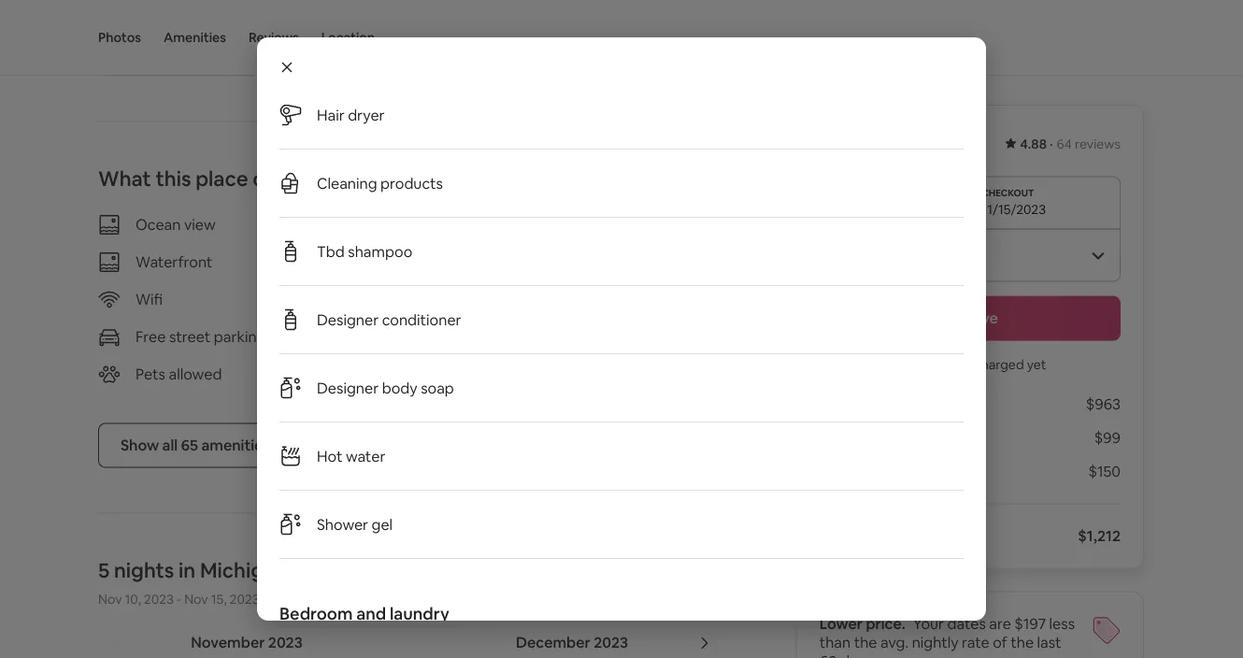 Task type: describe. For each thing, give the bounding box(es) containing it.
nights
[[114, 557, 174, 584]]

amenities
[[164, 29, 226, 46]]

designer for designer conditioner
[[317, 310, 379, 329]]

pets
[[136, 365, 165, 384]]

what this place offers dialog
[[257, 31, 986, 658]]

4.88 · 64 reviews
[[1020, 136, 1121, 152]]

show all 65 amenities
[[121, 436, 270, 455]]

avg.
[[881, 633, 909, 652]]

hot
[[317, 446, 343, 466]]

hair dryer
[[317, 105, 385, 124]]

designer for designer body soap
[[317, 378, 379, 397]]

place
[[196, 165, 248, 192]]

november 2023
[[191, 633, 303, 652]]

view for beach view
[[494, 215, 526, 234]]

beds,
[[587, 16, 620, 33]]

conditioner
[[382, 310, 461, 329]]

parking
[[214, 327, 266, 346]]

double
[[340, 16, 382, 33]]

2 for 2 single beds, 1 air mattress
[[539, 16, 546, 33]]

$193
[[871, 128, 916, 155]]

2023 left -
[[144, 590, 174, 607]]

body
[[382, 378, 418, 397]]

11/10/2023
[[831, 201, 896, 217]]

location button
[[321, 0, 375, 75]]

shower
[[317, 515, 368, 534]]

beach view
[[448, 215, 526, 234]]

reviews button
[[249, 0, 299, 75]]

designer conditioner
[[317, 310, 461, 329]]

65
[[181, 436, 198, 455]]

you
[[894, 356, 916, 373]]

5 nights in michigan city nov 10, 2023 - nov 15, 2023
[[98, 557, 332, 607]]

you won't be charged yet
[[894, 356, 1047, 373]]

street
[[169, 327, 211, 346]]

reserve button
[[820, 296, 1121, 341]]

ocean view
[[136, 215, 216, 234]]

hot
[[499, 327, 523, 346]]

1 the from the left
[[854, 633, 877, 652]]

2 the from the left
[[1011, 633, 1034, 652]]

days.
[[841, 652, 876, 658]]

mattress
[[539, 35, 592, 52]]

2 double beds
[[330, 16, 415, 33]]

2023 down bedroom
[[268, 633, 303, 652]]

offers
[[253, 165, 310, 192]]

cleaning products
[[317, 173, 443, 193]]

be
[[956, 356, 971, 373]]

all
[[162, 436, 178, 455]]

2 nov from the left
[[184, 590, 208, 607]]

60
[[820, 652, 837, 658]]

beach
[[448, 215, 491, 234]]

private hot tub
[[448, 327, 550, 346]]

calendar application
[[76, 613, 1243, 658]]

this
[[156, 165, 191, 192]]

less
[[1050, 614, 1075, 633]]

and
[[356, 603, 386, 625]]

nightly
[[912, 633, 959, 652]]

your dates are $197 less than the avg. nightly rate of the last 60 days.
[[820, 614, 1075, 658]]

$150
[[1089, 462, 1121, 481]]

location
[[321, 29, 375, 46]]

hot water
[[317, 446, 386, 466]]

gel
[[372, 515, 393, 534]]

than
[[820, 633, 851, 652]]

rate
[[962, 633, 990, 652]]

december 2023
[[516, 633, 628, 652]]

wifi
[[136, 290, 163, 309]]

1 1 from the left
[[122, 16, 127, 33]]

2023 right december
[[594, 633, 628, 652]]

won't
[[919, 356, 953, 373]]

city
[[292, 557, 332, 584]]

allowed
[[169, 365, 222, 384]]

2023 right 15,
[[230, 590, 259, 607]]

ocean
[[136, 215, 181, 234]]

hair
[[317, 105, 345, 124]]

reserve
[[942, 309, 998, 328]]

$197
[[1015, 614, 1046, 633]]



Task type: vqa. For each thing, say whether or not it's contained in the screenshot.
Host in button
no



Task type: locate. For each thing, give the bounding box(es) containing it.
$1,212
[[1078, 526, 1121, 546]]

waterfront
[[136, 252, 213, 271]]

reviews
[[249, 29, 299, 46]]

0 horizontal spatial the
[[854, 633, 877, 652]]

1 left "air"
[[623, 16, 628, 33]]

tbd
[[317, 242, 345, 261]]

photos
[[98, 29, 141, 46]]

view right beach
[[494, 215, 526, 234]]

air
[[631, 16, 646, 33]]

products
[[381, 173, 443, 193]]

the right of
[[1011, 633, 1034, 652]]

2 1 from the left
[[623, 16, 628, 33]]

what
[[98, 165, 151, 192]]

amenities
[[201, 436, 270, 455]]

2 left double
[[330, 16, 337, 33]]

1 inside 2 single beds, 1 air mattress
[[623, 16, 628, 33]]

5
[[98, 557, 110, 584]]

0 horizontal spatial 1
[[122, 16, 127, 33]]

2 view from the left
[[494, 215, 526, 234]]

1 designer from the top
[[317, 310, 379, 329]]

designer down the tbd shampoo
[[317, 310, 379, 329]]

1 view from the left
[[184, 215, 216, 234]]

2
[[330, 16, 337, 33], [539, 16, 546, 33]]

designer left body at the left
[[317, 378, 379, 397]]

the left "avg."
[[854, 633, 877, 652]]

$232
[[820, 128, 867, 155]]

cleaning
[[317, 173, 377, 193]]

2 designer from the top
[[317, 378, 379, 397]]

4.88
[[1020, 136, 1047, 152]]

single
[[549, 16, 584, 33]]

1 left queen
[[122, 16, 127, 33]]

shampoo
[[348, 242, 413, 261]]

0 vertical spatial designer
[[317, 310, 379, 329]]

soap
[[421, 378, 454, 397]]

0 horizontal spatial nov
[[98, 590, 122, 607]]

2 inside 2 single beds, 1 air mattress
[[539, 16, 546, 33]]

1 nov from the left
[[98, 590, 122, 607]]

pets allowed
[[136, 365, 222, 384]]

photos button
[[98, 0, 141, 75]]

michigan
[[200, 557, 287, 584]]

night
[[921, 134, 956, 153]]

view
[[184, 215, 216, 234], [494, 215, 526, 234]]

charged
[[974, 356, 1024, 373]]

december
[[516, 633, 591, 652]]

64
[[1057, 136, 1072, 152]]

1 horizontal spatial 2
[[539, 16, 546, 33]]

show
[[121, 436, 159, 455]]

beds
[[385, 16, 415, 33]]

view right "ocean"
[[184, 215, 216, 234]]

nov left 10, in the left of the page
[[98, 590, 122, 607]]

designer body soap
[[317, 378, 454, 397]]

bedroom
[[280, 603, 353, 625]]

1 queen bed
[[122, 16, 195, 33]]

last
[[1037, 633, 1062, 652]]

tbd shampoo
[[317, 242, 413, 261]]

november
[[191, 633, 265, 652]]

$232 $193 night
[[820, 128, 956, 155]]

reviews
[[1075, 136, 1121, 152]]

tub
[[526, 327, 550, 346]]

nov right -
[[184, 590, 208, 607]]

0 horizontal spatial view
[[184, 215, 216, 234]]

2 left single
[[539, 16, 546, 33]]

1 2 from the left
[[330, 16, 337, 33]]

shower gel
[[317, 515, 393, 534]]

1
[[122, 16, 127, 33], [623, 16, 628, 33]]

-
[[177, 590, 181, 607]]

lower
[[820, 614, 863, 633]]

11/15/2023
[[982, 201, 1046, 217]]

free
[[136, 327, 166, 346]]

what this place offers
[[98, 165, 310, 192]]

1 horizontal spatial nov
[[184, 590, 208, 607]]

designer
[[317, 310, 379, 329], [317, 378, 379, 397]]

1 vertical spatial designer
[[317, 378, 379, 397]]

are
[[989, 614, 1011, 633]]

view for ocean view
[[184, 215, 216, 234]]

free street parking
[[136, 327, 266, 346]]

water
[[346, 446, 386, 466]]

0 horizontal spatial 2
[[330, 16, 337, 33]]

bedroom and laundry
[[280, 603, 449, 625]]

2 for 2 double beds
[[330, 16, 337, 33]]

price.
[[866, 614, 906, 633]]

show all 65 amenities button
[[98, 423, 293, 468]]

2023
[[144, 590, 174, 607], [230, 590, 259, 607], [268, 633, 303, 652], [594, 633, 628, 652]]

queen
[[130, 16, 168, 33]]

2 single beds, 1 air mattress
[[539, 16, 646, 52]]

10,
[[125, 590, 141, 607]]

in
[[179, 557, 196, 584]]

1 horizontal spatial the
[[1011, 633, 1034, 652]]

amenities button
[[164, 0, 226, 75]]

·
[[1050, 136, 1053, 152]]

dryer
[[348, 105, 385, 124]]

1 horizontal spatial 1
[[623, 16, 628, 33]]

1 horizontal spatial view
[[494, 215, 526, 234]]

your
[[913, 614, 944, 633]]

dates
[[948, 614, 986, 633]]

of
[[993, 633, 1008, 652]]

private
[[448, 327, 496, 346]]

2 2 from the left
[[539, 16, 546, 33]]

yet
[[1027, 356, 1047, 373]]



